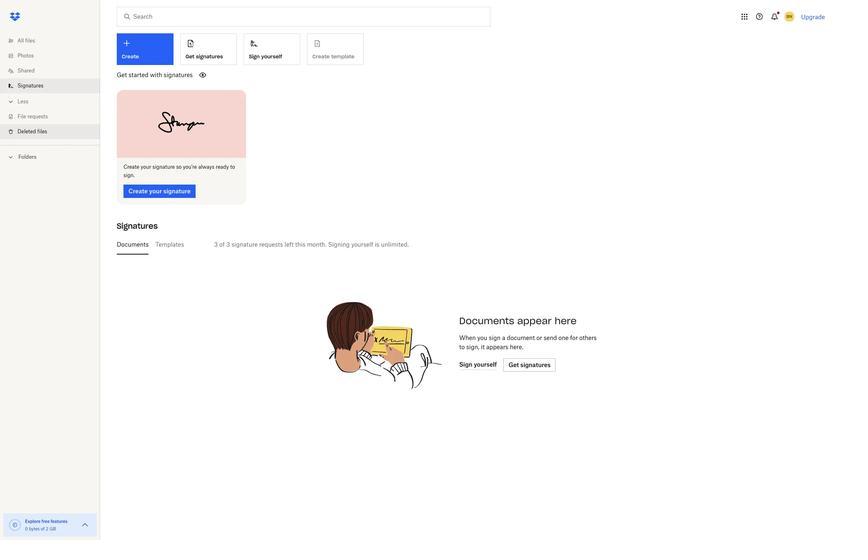 Task type: describe. For each thing, give the bounding box(es) containing it.
1 3 from the left
[[214, 241, 218, 248]]

create for create your signature so you're always ready to sign.
[[124, 164, 139, 170]]

0 horizontal spatial get signatures
[[186, 53, 223, 60]]

a
[[502, 335, 506, 342]]

documents for documents appear here
[[460, 315, 515, 327]]

2 3 from the left
[[226, 241, 230, 248]]

this
[[295, 241, 306, 248]]

documents appear here
[[460, 315, 577, 327]]

0 vertical spatial requests
[[28, 114, 48, 120]]

appears
[[487, 344, 509, 351]]

photos
[[18, 53, 34, 59]]

0 vertical spatial sign yourself
[[249, 53, 282, 60]]

0 vertical spatial get signatures button
[[180, 33, 237, 65]]

create for create your signature
[[129, 188, 148, 195]]

unlimited.
[[381, 241, 409, 248]]

deleted files list item
[[0, 124, 100, 139]]

with
[[150, 71, 162, 78]]

upgrade
[[802, 13, 826, 20]]

1 vertical spatial get signatures
[[509, 362, 551, 369]]

month.
[[307, 241, 327, 248]]

upgrade link
[[802, 13, 826, 20]]

3 of 3 signature requests left this month. signing yourself is unlimited.
[[214, 241, 409, 248]]

it
[[481, 344, 485, 351]]

less image
[[7, 98, 15, 106]]

photos link
[[7, 48, 100, 63]]

left
[[285, 241, 294, 248]]

signatures inside list item
[[18, 83, 43, 89]]

all
[[18, 38, 24, 44]]

others
[[580, 335, 597, 342]]

files for all files
[[25, 38, 35, 44]]

bn button
[[783, 10, 797, 23]]

0 vertical spatial signatures
[[196, 53, 223, 60]]

documents tab
[[117, 235, 149, 255]]

you
[[478, 335, 488, 342]]

your for create your signature
[[149, 188, 162, 195]]

appear
[[518, 315, 552, 327]]

send
[[544, 335, 557, 342]]

get started with signatures
[[117, 71, 193, 78]]

to inside create your signature so you're always ready to sign.
[[230, 164, 235, 170]]

signature for create your signature so you're always ready to sign.
[[153, 164, 175, 170]]

one
[[559, 335, 569, 342]]

of inside 'tab list'
[[219, 241, 225, 248]]

2 vertical spatial yourself
[[474, 361, 497, 369]]

folders
[[18, 154, 37, 160]]

deleted files
[[18, 129, 47, 135]]

folders button
[[0, 151, 100, 163]]

0
[[25, 527, 28, 532]]

0 vertical spatial get
[[186, 53, 195, 60]]

0 vertical spatial sign
[[249, 53, 260, 60]]

0 horizontal spatial yourself
[[261, 53, 282, 60]]

explore
[[25, 520, 41, 525]]

shared
[[18, 68, 35, 74]]

0 horizontal spatial signatures
[[164, 71, 193, 78]]

all files
[[18, 38, 35, 44]]

is
[[375, 241, 380, 248]]

here
[[555, 315, 577, 327]]

features
[[51, 520, 68, 525]]

2
[[46, 527, 48, 532]]

of inside explore free features 0 bytes of 2 gb
[[41, 527, 45, 532]]



Task type: vqa. For each thing, say whether or not it's contained in the screenshot.
Can to the left
no



Task type: locate. For each thing, give the bounding box(es) containing it.
documents up you
[[460, 315, 515, 327]]

signatures
[[18, 83, 43, 89], [117, 221, 158, 231]]

requests right the file
[[28, 114, 48, 120]]

2 horizontal spatial yourself
[[474, 361, 497, 369]]

0 horizontal spatial to
[[230, 164, 235, 170]]

0 horizontal spatial requests
[[28, 114, 48, 120]]

create for create
[[122, 53, 139, 60]]

1 horizontal spatial 3
[[226, 241, 230, 248]]

2 vertical spatial signature
[[232, 241, 258, 248]]

0 vertical spatial to
[[230, 164, 235, 170]]

less
[[18, 99, 28, 105]]

sign
[[249, 53, 260, 60], [460, 361, 473, 369]]

0 horizontal spatial get signatures button
[[180, 33, 237, 65]]

1 horizontal spatial get signatures
[[509, 362, 551, 369]]

create inside create your signature button
[[129, 188, 148, 195]]

1 horizontal spatial get signatures button
[[504, 359, 556, 372]]

Search text field
[[133, 12, 473, 21]]

2 horizontal spatial signatures
[[521, 362, 551, 369]]

1 horizontal spatial sign yourself
[[460, 361, 497, 369]]

1 vertical spatial get
[[117, 71, 127, 78]]

0 horizontal spatial files
[[25, 38, 35, 44]]

0 horizontal spatial get
[[117, 71, 127, 78]]

1 horizontal spatial files
[[37, 129, 47, 135]]

1 vertical spatial signatures
[[164, 71, 193, 78]]

quota usage element
[[8, 519, 22, 533]]

1 vertical spatial signature
[[163, 188, 191, 195]]

0 vertical spatial sign yourself button
[[244, 33, 301, 65]]

1 vertical spatial sign yourself
[[460, 361, 497, 369]]

of
[[219, 241, 225, 248], [41, 527, 45, 532]]

get left started
[[117, 71, 127, 78]]

deleted files link
[[7, 124, 100, 139]]

file
[[18, 114, 26, 120]]

to right ready
[[230, 164, 235, 170]]

1 vertical spatial your
[[149, 188, 162, 195]]

signing
[[328, 241, 350, 248]]

free
[[42, 520, 50, 525]]

signature inside create your signature so you're always ready to sign.
[[153, 164, 175, 170]]

document
[[507, 335, 535, 342]]

file requests
[[18, 114, 48, 120]]

0 horizontal spatial of
[[41, 527, 45, 532]]

files right all
[[25, 38, 35, 44]]

1 vertical spatial sign yourself button
[[460, 360, 497, 370]]

list
[[0, 28, 100, 145]]

0 horizontal spatial 3
[[214, 241, 218, 248]]

here.
[[510, 344, 524, 351]]

0 vertical spatial files
[[25, 38, 35, 44]]

list containing all files
[[0, 28, 100, 145]]

yourself inside 'tab list'
[[352, 241, 374, 248]]

create up sign.
[[124, 164, 139, 170]]

sign
[[489, 335, 501, 342]]

explore free features 0 bytes of 2 gb
[[25, 520, 68, 532]]

0 vertical spatial signatures
[[18, 83, 43, 89]]

signatures link
[[7, 78, 100, 93]]

1 horizontal spatial documents
[[460, 315, 515, 327]]

0 vertical spatial of
[[219, 241, 225, 248]]

1 horizontal spatial sign yourself button
[[460, 360, 497, 370]]

to inside when you sign a document or send one for others to sign, it appears here.
[[460, 344, 465, 351]]

sign yourself
[[249, 53, 282, 60], [460, 361, 497, 369]]

2 vertical spatial create
[[129, 188, 148, 195]]

1 horizontal spatial yourself
[[352, 241, 374, 248]]

sign yourself button
[[244, 33, 301, 65], [460, 360, 497, 370]]

1 vertical spatial to
[[460, 344, 465, 351]]

file requests link
[[7, 109, 100, 124]]

requests inside 'tab list'
[[259, 241, 283, 248]]

get signatures button
[[180, 33, 237, 65], [504, 359, 556, 372]]

0 vertical spatial signature
[[153, 164, 175, 170]]

get down 'here.' at the bottom
[[509, 362, 519, 369]]

1 horizontal spatial signatures
[[196, 53, 223, 60]]

you're
[[183, 164, 197, 170]]

files inside list item
[[37, 129, 47, 135]]

sign.
[[124, 172, 135, 178]]

for
[[571, 335, 578, 342]]

1 vertical spatial yourself
[[352, 241, 374, 248]]

your for create your signature so you're always ready to sign.
[[141, 164, 151, 170]]

1 vertical spatial get signatures button
[[504, 359, 556, 372]]

documents left templates
[[117, 241, 149, 248]]

requests
[[28, 114, 48, 120], [259, 241, 283, 248]]

create down sign.
[[129, 188, 148, 195]]

signatures
[[196, 53, 223, 60], [164, 71, 193, 78], [521, 362, 551, 369]]

documents
[[117, 241, 149, 248], [460, 315, 515, 327]]

deleted
[[18, 129, 36, 135]]

signatures down shared
[[18, 83, 43, 89]]

tab list containing documents
[[117, 235, 822, 255]]

1 vertical spatial files
[[37, 129, 47, 135]]

0 vertical spatial your
[[141, 164, 151, 170]]

to down when
[[460, 344, 465, 351]]

create your signature so you're always ready to sign.
[[124, 164, 235, 178]]

get up get started with signatures
[[186, 53, 195, 60]]

create your signature
[[129, 188, 191, 195]]

1 horizontal spatial to
[[460, 344, 465, 351]]

signatures list item
[[0, 78, 100, 93]]

your inside button
[[149, 188, 162, 195]]

files
[[25, 38, 35, 44], [37, 129, 47, 135]]

0 horizontal spatial sign yourself button
[[244, 33, 301, 65]]

to
[[230, 164, 235, 170], [460, 344, 465, 351]]

signature inside 'tab list'
[[232, 241, 258, 248]]

your
[[141, 164, 151, 170], [149, 188, 162, 195]]

0 vertical spatial create
[[122, 53, 139, 60]]

started
[[129, 71, 149, 78]]

templates
[[155, 241, 184, 248]]

all files link
[[7, 33, 100, 48]]

1 vertical spatial documents
[[460, 315, 515, 327]]

1 horizontal spatial of
[[219, 241, 225, 248]]

your inside create your signature so you're always ready to sign.
[[141, 164, 151, 170]]

3
[[214, 241, 218, 248], [226, 241, 230, 248]]

sign,
[[467, 344, 480, 351]]

1 vertical spatial sign
[[460, 361, 473, 369]]

documents for documents
[[117, 241, 149, 248]]

0 vertical spatial get signatures
[[186, 53, 223, 60]]

documents inside 'tab list'
[[117, 241, 149, 248]]

1 horizontal spatial signatures
[[117, 221, 158, 231]]

so
[[176, 164, 182, 170]]

1 horizontal spatial requests
[[259, 241, 283, 248]]

yourself
[[261, 53, 282, 60], [352, 241, 374, 248], [474, 361, 497, 369]]

create inside create your signature so you're always ready to sign.
[[124, 164, 139, 170]]

2 vertical spatial get
[[509, 362, 519, 369]]

signature
[[153, 164, 175, 170], [163, 188, 191, 195], [232, 241, 258, 248]]

1 vertical spatial requests
[[259, 241, 283, 248]]

tab list
[[117, 235, 822, 255]]

0 horizontal spatial documents
[[117, 241, 149, 248]]

1 vertical spatial create
[[124, 164, 139, 170]]

your up create your signature
[[141, 164, 151, 170]]

1 vertical spatial of
[[41, 527, 45, 532]]

0 horizontal spatial sign
[[249, 53, 260, 60]]

2 vertical spatial signatures
[[521, 362, 551, 369]]

create button
[[117, 33, 174, 65]]

requests left left
[[259, 241, 283, 248]]

shared link
[[7, 63, 100, 78]]

files for deleted files
[[37, 129, 47, 135]]

when you sign a document or send one for others to sign, it appears here.
[[460, 335, 597, 351]]

2 horizontal spatial get
[[509, 362, 519, 369]]

get signatures
[[186, 53, 223, 60], [509, 362, 551, 369]]

1 horizontal spatial get
[[186, 53, 195, 60]]

0 horizontal spatial signatures
[[18, 83, 43, 89]]

ready
[[216, 164, 229, 170]]

files right deleted
[[37, 129, 47, 135]]

signatures up documents tab
[[117, 221, 158, 231]]

when
[[460, 335, 476, 342]]

templates tab
[[155, 235, 184, 255]]

bn
[[787, 14, 793, 19]]

files inside "link"
[[25, 38, 35, 44]]

your down create your signature so you're always ready to sign.
[[149, 188, 162, 195]]

1 horizontal spatial sign
[[460, 361, 473, 369]]

get
[[186, 53, 195, 60], [117, 71, 127, 78], [509, 362, 519, 369]]

signature inside button
[[163, 188, 191, 195]]

create your signature button
[[124, 185, 196, 198]]

create up started
[[122, 53, 139, 60]]

1 vertical spatial signatures
[[117, 221, 158, 231]]

dropbox image
[[7, 8, 23, 25]]

0 vertical spatial yourself
[[261, 53, 282, 60]]

or
[[537, 335, 542, 342]]

always
[[198, 164, 215, 170]]

bytes
[[29, 527, 40, 532]]

create inside dropdown button
[[122, 53, 139, 60]]

0 vertical spatial documents
[[117, 241, 149, 248]]

create
[[122, 53, 139, 60], [124, 164, 139, 170], [129, 188, 148, 195]]

0 horizontal spatial sign yourself
[[249, 53, 282, 60]]

gb
[[50, 527, 56, 532]]

signature for create your signature
[[163, 188, 191, 195]]



